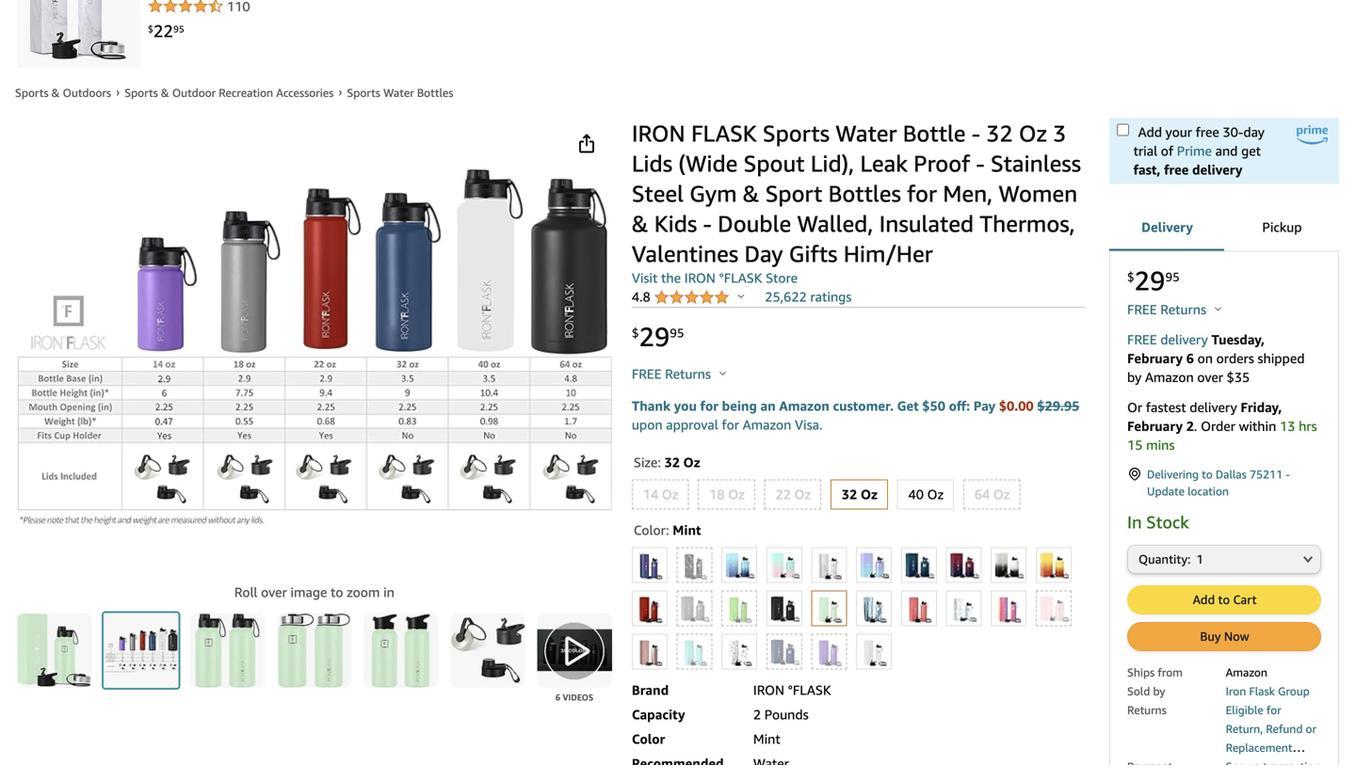 Task type: locate. For each thing, give the bounding box(es) containing it.
1 horizontal spatial °flask
[[788, 683, 831, 698]]

› right "accessories"
[[339, 85, 342, 98]]

22 oz button
[[765, 481, 821, 509]]

1 vertical spatial free
[[1128, 332, 1157, 348]]

oz right 40
[[928, 487, 944, 502]]

1 vertical spatial popover image
[[1215, 307, 1222, 311]]

by down ships from
[[1153, 685, 1166, 699]]

delivery
[[1193, 162, 1243, 178], [1161, 332, 1208, 348], [1190, 400, 1238, 415]]

1 horizontal spatial by
[[1153, 685, 1166, 699]]

$ 29 95
[[1128, 265, 1180, 297], [632, 321, 684, 353]]

1 horizontal spatial free
[[1196, 124, 1220, 140]]

popover image inside the "4.8" "button"
[[738, 294, 745, 299]]

february down free delivery link
[[1128, 351, 1183, 366]]

1 horizontal spatial 32
[[842, 487, 857, 502]]

oz left 40
[[861, 487, 878, 502]]

iron flask sports water bottle - 32 oz 3 lids (wide spout lid), leak proof - stainless steel gym & sport bottles for men, women & kids - double walled, insulated thermos, valentines day gifts him/her visit the iron °flask store
[[632, 120, 1082, 286]]

°flask inside iron flask sports water bottle - 32 oz 3 lids (wide spout lid), leak proof - stainless steel gym & sport bottles for men, women & kids - double walled, insulated thermos, valentines day gifts him/her visit the iron °flask store
[[719, 270, 763, 286]]

oz right 14
[[662, 487, 679, 502]]

0 horizontal spatial bottles
[[417, 86, 454, 99]]

1 vertical spatial $
[[1128, 270, 1135, 284]]

popover image
[[738, 294, 745, 299], [1215, 307, 1222, 311]]

0 vertical spatial add
[[1139, 124, 1162, 140]]

aurora image
[[633, 549, 667, 582]]

32
[[987, 120, 1013, 147], [665, 455, 680, 470], [842, 487, 857, 502]]

32 oz button
[[832, 481, 887, 509]]

oz right 18 at the right bottom of the page
[[728, 487, 745, 502]]

0 vertical spatial °flask
[[719, 270, 763, 286]]

29 down delivery link
[[1135, 265, 1166, 297]]

return,
[[1226, 723, 1263, 736]]

$ right the iron °flask sports water bottle - 22 oz 3 lids (wide spout lid), leak proof - stainless steel gym & sport bottles for men, wo image
[[148, 24, 153, 34]]

customer.
[[833, 398, 894, 414]]

1 horizontal spatial to
[[1202, 468, 1213, 481]]

2 horizontal spatial $
[[1128, 270, 1135, 284]]

40
[[909, 487, 924, 502]]

and
[[1216, 143, 1238, 159]]

free returns up free delivery link
[[1128, 302, 1210, 317]]

returns up free delivery link
[[1161, 302, 1207, 317]]

32 up stainless on the top right of the page
[[987, 120, 1013, 147]]

°flask down 'day'
[[719, 270, 763, 286]]

oz left 32 oz button
[[795, 487, 811, 502]]

32 right size: at the left
[[665, 455, 680, 470]]

spout
[[744, 150, 805, 177]]

1 vertical spatial over
[[261, 585, 287, 601]]

tab list
[[1110, 204, 1340, 253]]

0 horizontal spatial add
[[1139, 124, 1162, 140]]

2 vertical spatial returns
[[1128, 704, 1167, 717]]

twilight blue image
[[768, 635, 802, 669]]

0 vertical spatial $
[[148, 24, 153, 34]]

iron °flask sports water bottle - 22 oz 3 lids (wide spout lid), leak proof - stainless steel gym & sport bottles for men, wo image
[[24, 0, 133, 60]]

1 vertical spatial 29
[[639, 321, 670, 353]]

color:
[[634, 523, 669, 538]]

popover image down visit the iron °flask store link
[[738, 294, 745, 299]]

amazon prime logo image
[[1297, 125, 1328, 145]]

delivery up on on the right of page
[[1161, 332, 1208, 348]]

over right roll
[[261, 585, 287, 601]]

0 horizontal spatial free returns button
[[632, 365, 726, 384]]

0 vertical spatial free
[[1196, 124, 1220, 140]]

0 horizontal spatial °flask
[[719, 270, 763, 286]]

2 vertical spatial $
[[632, 326, 639, 340]]

replacement
[[1226, 742, 1293, 755]]

day
[[1244, 124, 1265, 140]]

1 horizontal spatial water
[[836, 120, 897, 147]]

tuesday, february 6
[[1128, 332, 1265, 366]]

delivering to dallas 75211 - update location
[[1147, 468, 1291, 498]]

add your free 30-day trial of
[[1134, 124, 1265, 159]]

by up or
[[1128, 370, 1142, 385]]

free down of
[[1164, 162, 1189, 178]]

friday, february 2
[[1128, 400, 1282, 434]]

to for add
[[1219, 593, 1230, 608]]

2 horizontal spatial 95
[[1166, 270, 1180, 284]]

95
[[173, 24, 184, 34], [1166, 270, 1180, 284], [670, 326, 684, 340]]

2
[[1187, 419, 1194, 434], [753, 707, 761, 723]]

mins
[[1147, 438, 1175, 453]]

cart
[[1234, 593, 1257, 608]]

6 videos
[[556, 693, 594, 703]]

1 vertical spatial returns
[[665, 366, 711, 382]]

returns for the rightmost popover icon
[[1161, 302, 1207, 317]]

0 horizontal spatial ›
[[116, 85, 120, 98]]

29
[[1135, 265, 1166, 297], [639, 321, 670, 353]]

25,622 ratings
[[765, 289, 852, 305]]

add up buy
[[1193, 593, 1215, 608]]

free up or
[[1128, 332, 1157, 348]]

for
[[907, 180, 937, 207], [700, 398, 719, 414], [722, 417, 739, 433], [1267, 704, 1282, 717]]

1 horizontal spatial ›
[[339, 85, 342, 98]]

quantity: 1
[[1139, 553, 1204, 567]]

thank you for being an amazon customer. get $50 off: pay $0.00 $29.95 upon approval for amazon visa.
[[632, 398, 1080, 433]]

february inside friday, february 2
[[1128, 419, 1183, 434]]

mint down 2 pounds
[[753, 732, 781, 747]]

water
[[383, 86, 414, 99], [836, 120, 897, 147]]

1 vertical spatial 22
[[776, 487, 791, 502]]

$ 29 95 down 4.8
[[632, 321, 684, 353]]

your
[[1166, 124, 1193, 140]]

add for add to cart
[[1193, 593, 1215, 608]]

0 vertical spatial free
[[1128, 302, 1157, 317]]

ships
[[1128, 667, 1155, 680]]

1 vertical spatial add
[[1193, 593, 1215, 608]]

oz for 64 oz
[[994, 487, 1010, 502]]

1 horizontal spatial add
[[1193, 593, 1215, 608]]

0 vertical spatial iron
[[632, 120, 686, 147]]

oz for 18 oz
[[728, 487, 745, 502]]

amazon sold by
[[1128, 667, 1268, 699]]

0 vertical spatial bottles
[[417, 86, 454, 99]]

bottles inside iron flask sports water bottle - 32 oz 3 lids (wide spout lid), leak proof - stainless steel gym & sport bottles for men, women & kids - double walled, insulated thermos, valentines day gifts him/her visit the iron °flask store
[[829, 180, 901, 207]]

0 horizontal spatial over
[[261, 585, 287, 601]]

free returns for popover image
[[632, 366, 715, 382]]

0 vertical spatial $ 29 95
[[1128, 265, 1180, 297]]

$35
[[1227, 370, 1250, 385]]

0 vertical spatial returns
[[1161, 302, 1207, 317]]

0 vertical spatial free returns button
[[1128, 301, 1222, 319]]

0 horizontal spatial mint
[[673, 523, 701, 538]]

0 vertical spatial free returns
[[1128, 302, 1210, 317]]

water up leak
[[836, 120, 897, 147]]

0 horizontal spatial popover image
[[738, 294, 745, 299]]

1 vertical spatial water
[[836, 120, 897, 147]]

iron for °flask
[[753, 683, 785, 698]]

walled,
[[797, 210, 874, 237]]

sky image
[[678, 635, 712, 669]]

returns up you on the bottom of the page
[[665, 366, 711, 382]]

0 vertical spatial 2
[[1187, 419, 1194, 434]]

delivery inside and get fast, free delivery
[[1193, 162, 1243, 178]]

free returns button up free delivery link
[[1128, 301, 1222, 319]]

1 vertical spatial 95
[[1166, 270, 1180, 284]]

- inside delivering to dallas 75211 - update location
[[1286, 468, 1291, 481]]

18 oz button
[[699, 481, 754, 509]]

2 inside friday, february 2
[[1187, 419, 1194, 434]]

winter white image
[[857, 635, 891, 669]]

bottles
[[417, 86, 454, 99], [829, 180, 901, 207]]

add up trial
[[1139, 124, 1162, 140]]

-
[[972, 120, 981, 147], [976, 150, 985, 177], [703, 210, 712, 237], [1286, 468, 1291, 481]]

to up location
[[1202, 468, 1213, 481]]

6
[[1187, 351, 1194, 366], [556, 693, 561, 703]]

eligible
[[1226, 704, 1264, 717]]

mint
[[673, 523, 701, 538], [753, 732, 781, 747]]

95 up outdoor
[[173, 24, 184, 34]]

valentines
[[632, 240, 739, 268]]

32 oz
[[842, 487, 878, 502]]

ocean image
[[857, 592, 891, 626]]

$ inside $ 22 95
[[148, 24, 153, 34]]

day & night image
[[992, 549, 1026, 582]]

0 horizontal spatial free
[[1164, 162, 1189, 178]]

roll over image to zoom in
[[234, 585, 395, 601]]

bubble gum image
[[768, 549, 802, 582]]

option group for color: mint
[[626, 544, 1085, 674]]

to inside delivering to dallas 75211 - update location
[[1202, 468, 1213, 481]]

1 horizontal spatial free returns
[[1128, 302, 1210, 317]]

95 down the "4.8" "button"
[[670, 326, 684, 340]]

by inside on orders shipped by amazon over $35
[[1128, 370, 1142, 385]]

sports & outdoors link
[[15, 86, 111, 99]]

1 option group from the top
[[626, 476, 1085, 514]]

- down gym at the right
[[703, 210, 712, 237]]

2 down or fastest delivery
[[1187, 419, 1194, 434]]

add inside add your free 30-day trial of
[[1139, 124, 1162, 140]]

0 horizontal spatial free returns
[[632, 366, 715, 382]]

february up mins
[[1128, 419, 1183, 434]]

off:
[[949, 398, 970, 414]]

add to cart
[[1193, 593, 1257, 608]]

for inside iron flask sports water bottle - 32 oz 3 lids (wide spout lid), leak proof - stainless steel gym & sport bottles for men, women & kids - double walled, insulated thermos, valentines day gifts him/her visit the iron °flask store
[[907, 180, 937, 207]]

in
[[384, 585, 395, 601]]

water right "accessories"
[[383, 86, 414, 99]]

you
[[674, 398, 697, 414]]

amazon inside amazon sold by
[[1226, 667, 1268, 680]]

1 february from the top
[[1128, 351, 1183, 366]]

$0.00
[[999, 398, 1034, 414]]

0 horizontal spatial by
[[1128, 370, 1142, 385]]

2 vertical spatial 32
[[842, 487, 857, 502]]

sports left outdoors
[[15, 86, 49, 99]]

terrazzo image
[[723, 635, 757, 669]]

free returns for the rightmost popover icon
[[1128, 302, 1210, 317]]

iron up the "4.8" "button"
[[685, 270, 716, 286]]

1 vertical spatial mint
[[753, 732, 781, 747]]

0 horizontal spatial 32
[[665, 455, 680, 470]]

1 vertical spatial option group
[[626, 544, 1085, 674]]

now
[[1225, 630, 1250, 644]]

°flask up the pounds
[[788, 683, 831, 698]]

returns down sold
[[1128, 704, 1167, 717]]

get
[[1242, 143, 1261, 159]]

18
[[710, 487, 725, 502]]

free up free delivery
[[1128, 302, 1157, 317]]

0 vertical spatial by
[[1128, 370, 1142, 385]]

cotton candy image
[[857, 549, 891, 582]]

6 left videos
[[556, 693, 561, 703]]

rose gold image
[[633, 635, 667, 669]]

capacity
[[632, 707, 685, 723]]

. order within
[[1194, 419, 1280, 434]]

0 vertical spatial 6
[[1187, 351, 1194, 366]]

free
[[1196, 124, 1220, 140], [1164, 162, 1189, 178]]

free returns up you on the bottom of the page
[[632, 366, 715, 382]]

free for free delivery link
[[1128, 332, 1157, 348]]

0 vertical spatial water
[[383, 86, 414, 99]]

0 vertical spatial 32
[[987, 120, 1013, 147]]

None submit
[[17, 614, 92, 689], [104, 614, 179, 689], [190, 614, 265, 689], [277, 614, 352, 689], [364, 614, 439, 689], [451, 614, 525, 689], [537, 614, 612, 689], [17, 614, 92, 689], [104, 614, 179, 689], [190, 614, 265, 689], [277, 614, 352, 689], [364, 614, 439, 689], [451, 614, 525, 689], [537, 614, 612, 689]]

2 february from the top
[[1128, 419, 1183, 434]]

1 horizontal spatial bottles
[[829, 180, 901, 207]]

for inside eligible for return, refund or replacement within 30 days
[[1267, 704, 1282, 717]]

free up thank
[[632, 366, 662, 382]]

amazon up iron at bottom right
[[1226, 667, 1268, 680]]

amazon inside on orders shipped by amazon over $35
[[1145, 370, 1194, 385]]

$ down delivery link
[[1128, 270, 1135, 284]]

0 horizontal spatial water
[[383, 86, 414, 99]]

on
[[1198, 351, 1213, 366]]

1 vertical spatial bottles
[[829, 180, 901, 207]]

6 left on on the right of page
[[1187, 351, 1194, 366]]

1 horizontal spatial 6
[[1187, 351, 1194, 366]]

delivery down and
[[1193, 162, 1243, 178]]

iron for flask
[[632, 120, 686, 147]]

2 horizontal spatial 32
[[987, 120, 1013, 147]]

1 horizontal spatial 95
[[670, 326, 684, 340]]

lids
[[632, 150, 673, 177]]

february inside tuesday, february 6
[[1128, 351, 1183, 366]]

to left cart
[[1219, 593, 1230, 608]]

$ down 4.8
[[632, 326, 639, 340]]

1 horizontal spatial 2
[[1187, 419, 1194, 434]]

fire image
[[1037, 549, 1071, 582]]

0 vertical spatial february
[[1128, 351, 1183, 366]]

sports up spout
[[763, 120, 830, 147]]

0 vertical spatial delivery
[[1193, 162, 1243, 178]]

1 vertical spatial free
[[1164, 162, 1189, 178]]

oz left 3
[[1019, 120, 1047, 147]]

free for free returns button to the bottom
[[632, 366, 662, 382]]

1 horizontal spatial free returns button
[[1128, 301, 1222, 319]]

32 right 22 oz
[[842, 487, 857, 502]]

for up insulated
[[907, 180, 937, 207]]

22 right 18 oz
[[776, 487, 791, 502]]

free returns button up you on the bottom of the page
[[632, 365, 726, 384]]

$ 29 95 down delivery link
[[1128, 265, 1180, 297]]

peach image
[[902, 592, 936, 626]]

- right 75211
[[1286, 468, 1291, 481]]

1 vertical spatial free returns
[[632, 366, 715, 382]]

leak
[[860, 150, 908, 177]]

iron up the lids
[[632, 120, 686, 147]]

to left zoom
[[331, 585, 343, 601]]

1 vertical spatial february
[[1128, 419, 1183, 434]]

within down friday,
[[1239, 419, 1277, 434]]

6 inside tuesday, february 6
[[1187, 351, 1194, 366]]

oz
[[1019, 120, 1047, 147], [684, 455, 701, 470], [662, 487, 679, 502], [728, 487, 745, 502], [795, 487, 811, 502], [861, 487, 878, 502], [928, 487, 944, 502], [994, 487, 1010, 502]]

sold
[[1128, 685, 1151, 699]]

outdoors
[[63, 86, 111, 99]]

bottle
[[903, 120, 966, 147]]

0 horizontal spatial to
[[331, 585, 343, 601]]

1 horizontal spatial 29
[[1135, 265, 1166, 297]]

iron up 2 pounds
[[753, 683, 785, 698]]

sports left outdoor
[[125, 86, 158, 99]]

2 option group from the top
[[626, 544, 1085, 674]]

within down replacement
[[1226, 761, 1258, 766]]

.
[[1194, 419, 1198, 434]]

tuesday,
[[1212, 332, 1265, 348]]

0 horizontal spatial 6
[[556, 693, 561, 703]]

Add to Cart submit
[[1129, 587, 1321, 614]]

&
[[51, 86, 60, 99], [161, 86, 169, 99], [743, 180, 760, 207], [632, 210, 649, 237]]

upon
[[632, 417, 663, 433]]

› right outdoors
[[116, 85, 120, 98]]

violet image
[[813, 635, 846, 669]]

0 vertical spatial mint
[[673, 523, 701, 538]]

size: 32 oz
[[634, 455, 701, 470]]

0 horizontal spatial 29
[[639, 321, 670, 353]]

0 vertical spatial 22
[[153, 21, 173, 41]]

0 vertical spatial 29
[[1135, 265, 1166, 297]]

option group
[[626, 476, 1085, 514], [626, 544, 1085, 674]]

29 down 4.8
[[639, 321, 670, 353]]

sports & outdoors › sports & outdoor recreation accessories › sports water bottles
[[15, 85, 454, 99]]

0 vertical spatial popover image
[[738, 294, 745, 299]]

0 vertical spatial option group
[[626, 476, 1085, 514]]

blue waves image
[[723, 549, 757, 582]]

0 horizontal spatial 2
[[753, 707, 761, 723]]

2 vertical spatial free
[[632, 366, 662, 382]]

amazon up fastest
[[1145, 370, 1194, 385]]

for down being on the bottom right of the page
[[722, 417, 739, 433]]

get
[[897, 398, 919, 414]]

delivery up order
[[1190, 400, 1238, 415]]

0 horizontal spatial $
[[148, 24, 153, 34]]

95 down delivery link
[[1166, 270, 1180, 284]]

1 horizontal spatial over
[[1198, 370, 1224, 385]]

1 vertical spatial 32
[[665, 455, 680, 470]]

oz inside iron flask sports water bottle - 32 oz 3 lids (wide spout lid), leak proof - stainless steel gym & sport bottles for men, women & kids - double walled, insulated thermos, valentines day gifts him/her visit the iron °flask store
[[1019, 120, 1047, 147]]

oz right 64
[[994, 487, 1010, 502]]

0 horizontal spatial $ 29 95
[[632, 321, 684, 353]]

1 vertical spatial within
[[1226, 761, 1258, 766]]

option group containing 14 oz
[[626, 476, 1085, 514]]

free up prime link
[[1196, 124, 1220, 140]]

2 horizontal spatial to
[[1219, 593, 1230, 608]]

22 up outdoor
[[153, 21, 173, 41]]

for down the iron flask group link on the right bottom of page
[[1267, 704, 1282, 717]]

iron
[[1226, 685, 1247, 699]]

oz for 32 oz
[[861, 487, 878, 502]]

mint right color:
[[673, 523, 701, 538]]

sports water bottles link
[[347, 86, 454, 99]]

15
[[1128, 438, 1143, 453]]

2 left the pounds
[[753, 707, 761, 723]]

14 oz
[[643, 487, 679, 502]]

None checkbox
[[1117, 124, 1130, 136]]

& left outdoors
[[51, 86, 60, 99]]

2 vertical spatial iron
[[753, 683, 785, 698]]

by
[[1128, 370, 1142, 385], [1153, 685, 1166, 699]]

1 vertical spatial by
[[1153, 685, 1166, 699]]

over down on on the right of page
[[1198, 370, 1224, 385]]

popover image up the tuesday,
[[1215, 307, 1222, 311]]

in
[[1128, 512, 1142, 533]]

1 horizontal spatial $ 29 95
[[1128, 265, 1180, 297]]

1 horizontal spatial $
[[632, 326, 639, 340]]

& up double
[[743, 180, 760, 207]]

& down 'steel' at the top
[[632, 210, 649, 237]]

hrs
[[1299, 419, 1318, 434]]

0 vertical spatial 95
[[173, 24, 184, 34]]



Task type: vqa. For each thing, say whether or not it's contained in the screenshot.
the bottom °FLASK
yes



Task type: describe. For each thing, give the bounding box(es) containing it.
oz down approval
[[684, 455, 701, 470]]

free delivery link
[[1128, 332, 1208, 348]]

oz for 14 oz
[[662, 487, 679, 502]]

popover image
[[720, 371, 726, 376]]

dark rainbow image
[[947, 549, 981, 582]]

2 › from the left
[[339, 85, 342, 98]]

tab list containing delivery
[[1110, 204, 1340, 253]]

visa.
[[795, 417, 823, 433]]

or fastest delivery
[[1128, 400, 1241, 415]]

1 › from the left
[[116, 85, 120, 98]]

carrara marble image
[[813, 549, 846, 582]]

Buy Now submit
[[1129, 624, 1321, 651]]

videos
[[563, 693, 594, 703]]

proof
[[914, 150, 970, 177]]

delivering to dallas 75211 - update location link
[[1128, 466, 1322, 500]]

shipped
[[1258, 351, 1305, 366]]

sports right "accessories"
[[347, 86, 381, 99]]

amazon up visa.
[[779, 398, 830, 414]]

rainbow image
[[992, 592, 1026, 626]]

buy now
[[1201, 630, 1250, 644]]

outdoor
[[172, 86, 216, 99]]

75211
[[1250, 468, 1283, 481]]

graphite image
[[678, 592, 712, 626]]

$ 22 95
[[148, 21, 184, 41]]

13
[[1280, 419, 1296, 434]]

22 oz
[[776, 487, 811, 502]]

fastest
[[1146, 400, 1187, 415]]

1 vertical spatial 2
[[753, 707, 761, 723]]

1 vertical spatial °flask
[[788, 683, 831, 698]]

32 inside iron flask sports water bottle - 32 oz 3 lids (wide spout lid), leak proof - stainless steel gym & sport bottles for men, women & kids - double walled, insulated thermos, valentines day gifts him/her visit the iron °flask store
[[987, 120, 1013, 147]]

roll
[[234, 585, 258, 601]]

lid),
[[811, 150, 854, 177]]

orders
[[1217, 351, 1255, 366]]

for right you on the bottom of the page
[[700, 398, 719, 414]]

(wide
[[679, 150, 738, 177]]

2 pounds
[[753, 707, 809, 723]]

30
[[1261, 761, 1274, 766]]

- up men,
[[976, 150, 985, 177]]

& left outdoor
[[161, 86, 169, 99]]

sports & outdoor recreation accessories link
[[125, 86, 334, 99]]

prime
[[1177, 143, 1212, 159]]

pickup
[[1263, 220, 1302, 235]]

30-
[[1223, 124, 1244, 140]]

trial
[[1134, 143, 1158, 159]]

delivery
[[1142, 220, 1194, 235]]

pounds
[[765, 707, 809, 723]]

40 oz
[[909, 487, 944, 502]]

delivery link
[[1110, 204, 1225, 253]]

kids
[[655, 210, 697, 237]]

mint image
[[813, 592, 846, 626]]

within inside eligible for return, refund or replacement within 30 days
[[1226, 761, 1258, 766]]

size:
[[634, 455, 661, 470]]

approval
[[666, 417, 719, 433]]

rose image
[[1037, 592, 1071, 626]]

sport
[[766, 180, 823, 207]]

by inside amazon sold by
[[1153, 685, 1166, 699]]

black marquina image
[[678, 549, 712, 582]]

returns inside iron flask group returns
[[1128, 704, 1167, 717]]

over inside on orders shipped by amazon over $35
[[1198, 370, 1224, 385]]

order
[[1201, 419, 1236, 434]]

zoom
[[347, 585, 380, 601]]

kiwi green image
[[723, 592, 757, 626]]

64
[[975, 487, 990, 502]]

returns for popover image
[[665, 366, 711, 382]]

water inside iron flask sports water bottle - 32 oz 3 lids (wide spout lid), leak proof - stainless steel gym & sport bottles for men, women & kids - double walled, insulated thermos, valentines day gifts him/her visit the iron °flask store
[[836, 120, 897, 147]]

insulated
[[879, 210, 974, 237]]

sports inside iron flask sports water bottle - 32 oz 3 lids (wide spout lid), leak proof - stainless steel gym & sport bottles for men, women & kids - double walled, insulated thermos, valentines day gifts him/her visit the iron °flask store
[[763, 120, 830, 147]]

option group for size: 32 oz
[[626, 476, 1085, 514]]

update
[[1147, 485, 1185, 498]]

pay
[[974, 398, 996, 414]]

thermos,
[[980, 210, 1075, 237]]

to for delivering
[[1202, 468, 1213, 481]]

1 horizontal spatial mint
[[753, 732, 781, 747]]

95 inside $ 22 95
[[173, 24, 184, 34]]

oz for 22 oz
[[795, 487, 811, 502]]

1 vertical spatial $ 29 95
[[632, 321, 684, 353]]

oz for 40 oz
[[928, 487, 944, 502]]

store
[[766, 270, 798, 286]]

fast,
[[1134, 162, 1161, 178]]

visit
[[632, 270, 658, 286]]

free delivery
[[1128, 332, 1208, 348]]

0 horizontal spatial 22
[[153, 21, 173, 41]]

friday,
[[1241, 400, 1282, 415]]

$29.95
[[1037, 398, 1080, 414]]

25,622
[[765, 289, 807, 305]]

eligible for return, refund or replacement within 30 days button
[[1226, 702, 1317, 766]]

2 vertical spatial delivery
[[1190, 400, 1238, 415]]

dallas
[[1216, 468, 1247, 481]]

location
[[1188, 485, 1229, 498]]

pearl image
[[947, 592, 981, 626]]

of
[[1161, 143, 1174, 159]]

delivering
[[1147, 468, 1199, 481]]

1 horizontal spatial popover image
[[1215, 307, 1222, 311]]

or
[[1306, 723, 1317, 736]]

add for add your free 30-day trial of
[[1139, 124, 1162, 140]]

free inside add your free 30-day trial of
[[1196, 124, 1220, 140]]

1 vertical spatial 6
[[556, 693, 561, 703]]

on orders shipped by amazon over $35
[[1128, 351, 1305, 385]]

2 vertical spatial 95
[[670, 326, 684, 340]]

or
[[1128, 400, 1143, 415]]

iron flask group link
[[1226, 685, 1310, 699]]

women
[[999, 180, 1078, 207]]

dropdown image
[[1304, 556, 1313, 563]]

buy
[[1201, 630, 1221, 644]]

25,622 ratings link
[[765, 289, 852, 305]]

0 vertical spatial within
[[1239, 419, 1277, 434]]

1 vertical spatial iron
[[685, 270, 716, 286]]

1 vertical spatial free returns button
[[632, 365, 726, 384]]

bottles inside sports & outdoors › sports & outdoor recreation accessories › sports water bottles
[[417, 86, 454, 99]]

1 vertical spatial delivery
[[1161, 332, 1208, 348]]

gifts
[[789, 240, 838, 268]]

february for tuesday, february 6
[[1128, 351, 1183, 366]]

midnight black image
[[768, 592, 802, 626]]

day
[[745, 240, 783, 268]]

dark night image
[[902, 549, 936, 582]]

february for friday, february 2
[[1128, 419, 1183, 434]]

$50
[[923, 398, 946, 414]]

amazon down the an
[[743, 417, 792, 433]]

iron °flask
[[753, 683, 831, 698]]

flask
[[1250, 685, 1276, 699]]

- right "bottle"
[[972, 120, 981, 147]]

32 inside button
[[842, 487, 857, 502]]

1
[[1197, 553, 1204, 567]]

free inside and get fast, free delivery
[[1164, 162, 1189, 178]]

64 oz button
[[965, 481, 1020, 509]]

water inside sports & outdoors › sports & outdoor recreation accessories › sports water bottles
[[383, 86, 414, 99]]

40 oz button
[[898, 481, 954, 509]]

14
[[643, 487, 659, 502]]

fire red image
[[633, 592, 667, 626]]

22 inside button
[[776, 487, 791, 502]]

stainless
[[991, 150, 1082, 177]]

being
[[722, 398, 757, 414]]

prime link
[[1177, 143, 1212, 159]]

3
[[1053, 120, 1067, 147]]

free for rightmost free returns button
[[1128, 302, 1157, 317]]

men,
[[943, 180, 993, 207]]



